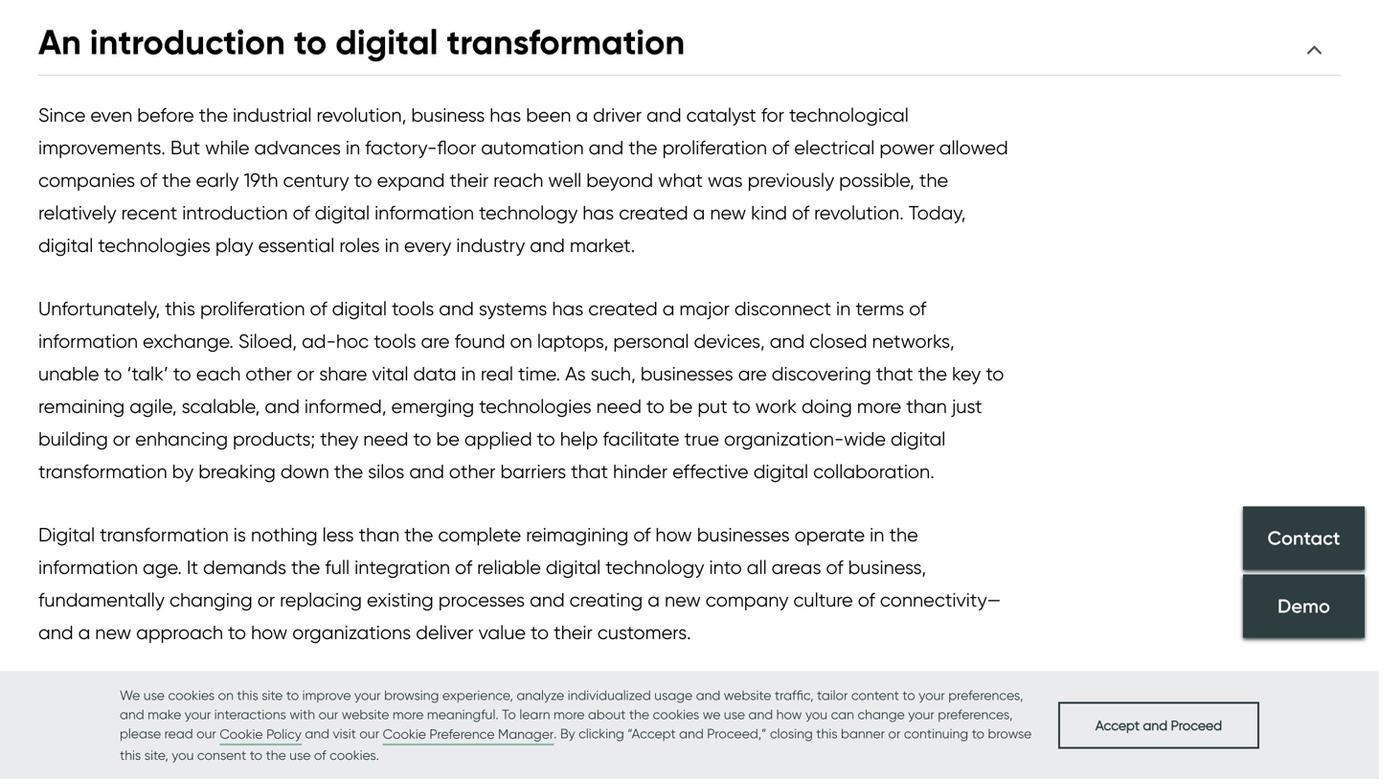 Task type: describe. For each thing, give the bounding box(es) containing it.
changing
[[170, 588, 253, 611]]

1 vertical spatial how
[[251, 621, 288, 644]]

catalyst
[[687, 103, 757, 126]]

and right driver
[[647, 103, 682, 126]]

they
[[320, 427, 359, 450]]

introduction inside dropdown button
[[90, 21, 285, 64]]

improvements.
[[38, 136, 166, 159]]

time.
[[518, 362, 561, 385]]

technologies inside unfortunately, this proliferation of digital tools and systems has created a major disconnect in terms of information exchange. siloed, ad-hoc tools are found on laptops, personal devices, and closed networks, unable to 'talk' to each other or share vital data in real time. as such, businesses are discovering that the key to remaining agile, scalable, and informed, emerging technologies need to be put to work doing more than just building or enhancing products; they need to be applied to help facilitate true organization-wide digital transformation by breaking down the silos and other barriers that hinder effective digital collaboration.
[[479, 395, 592, 418]]

meaningful.
[[427, 706, 499, 722]]

integration
[[355, 556, 450, 579]]

down
[[281, 460, 329, 483]]

essential
[[258, 234, 335, 257]]

and up products;
[[265, 395, 300, 418]]

hinder
[[613, 460, 668, 483]]

1 horizontal spatial new
[[665, 588, 701, 611]]

tailor
[[817, 687, 848, 703]]

. by clicking "accept and proceed," closing this banner or continuing to browse this site, you consent to the use of cookies.
[[120, 725, 1032, 763]]

each
[[196, 362, 241, 385]]

our inside "cookie policy and visit our cookie preference manager"
[[360, 725, 380, 742]]

enhancing
[[135, 427, 228, 450]]

transformation?
[[682, 706, 938, 749]]

and down fundamentally
[[38, 621, 73, 644]]

new inside since even before the industrial revolution, business has been a driver and catalyst for technological improvements. but while advances in factory-floor automation and the proliferation of electrical power allowed companies of the early 19th century to expand their reach well beyond what was previously possible, the relatively recent introduction of digital information technology has created a new kind of revolution. today, digital technologies play essential roles in every industry and market.
[[710, 201, 747, 224]]

are inside dropdown button
[[135, 706, 189, 749]]

what
[[38, 706, 127, 749]]

it
[[187, 556, 198, 579]]

the up while
[[199, 103, 228, 126]]

informed,
[[305, 395, 387, 418]]

this down 'please'
[[120, 747, 141, 763]]

recent
[[121, 201, 177, 224]]

in down revolution, on the left top of the page
[[346, 136, 360, 159]]

1 horizontal spatial cookies
[[653, 706, 700, 722]]

before
[[137, 103, 194, 126]]

visit
[[333, 725, 356, 742]]

0 vertical spatial tools
[[392, 297, 434, 320]]

cookie policy and visit our cookie preference manager
[[220, 725, 554, 742]]

revolution,
[[317, 103, 407, 126]]

0 vertical spatial has
[[490, 103, 521, 126]]

floor
[[437, 136, 476, 159]]

their inside digital transformation is nothing less than the complete reimagining of how businesses operate in the information age. it demands the full integration of reliable digital technology into all areas of business, fundamentally changing or replacing existing processes and creating a new company culture of connectivity— and a new approach to how organizations deliver value to their customers.
[[554, 621, 593, 644]]

real
[[481, 362, 514, 385]]

proceed,"
[[707, 725, 767, 742]]

information inside digital transformation is nothing less than the complete reimagining of how businesses operate in the information age. it demands the full integration of reliable digital technology into all areas of business, fundamentally changing or replacing existing processes and creating a new company culture of connectivity— and a new approach to how organizations deliver value to their customers.
[[38, 556, 138, 579]]

learn
[[520, 706, 551, 722]]

share
[[319, 362, 367, 385]]

by
[[561, 725, 576, 742]]

by
[[172, 460, 194, 483]]

0 vertical spatial website
[[724, 687, 772, 703]]

and down driver
[[589, 136, 624, 159]]

this inside we use cookies on this site to improve your browsing experience, analyze individualized usage and website traffic, tailor content to your preferences, and make your interactions with our website more meaningful. to learn more about the cookies we use and how you can change your preferences, please read our
[[237, 687, 258, 703]]

and up found
[[439, 297, 474, 320]]

revolution.
[[815, 201, 904, 224]]

1 vertical spatial need
[[363, 427, 409, 450]]

while
[[205, 136, 250, 159]]

of right kind
[[792, 201, 810, 224]]

complete
[[438, 523, 521, 546]]

1 vertical spatial use
[[724, 706, 746, 722]]

to
[[502, 706, 516, 722]]

what are key areas of enterprise digital transformation?
[[38, 706, 938, 749]]

2 vertical spatial new
[[95, 621, 131, 644]]

you inside . by clicking "accept and proceed," closing this banner or continuing to browse this site, you consent to the use of cookies.
[[172, 747, 194, 763]]

the up beyond
[[629, 136, 658, 159]]

0 vertical spatial other
[[246, 362, 292, 385]]

market.
[[570, 234, 635, 257]]

an introduction to digital transformation button
[[38, 21, 1342, 76]]

more inside unfortunately, this proliferation of digital tools and systems has created a major disconnect in terms of information exchange. siloed, ad-hoc tools are found on laptops, personal devices, and closed networks, unable to 'talk' to each other or share vital data in real time. as such, businesses are discovering that the key to remaining agile, scalable, and informed, emerging technologies need to be put to work doing more than just building or enhancing products; they need to be applied to help facilitate true organization-wide digital transformation by breaking down the silos and other barriers that hinder effective digital collaboration.
[[857, 395, 902, 418]]

digital down relatively
[[38, 234, 93, 257]]

and up proceed,"
[[749, 706, 773, 722]]

of up ad-
[[310, 297, 327, 320]]

proliferation inside since even before the industrial revolution, business has been a driver and catalyst for technological improvements. but while advances in factory-floor automation and the proliferation of electrical power allowed companies of the early 19th century to expand their reach well beyond what was previously possible, the relatively recent introduction of digital information technology has created a new kind of revolution. today, digital technologies play essential roles in every industry and market.
[[663, 136, 768, 159]]

previously
[[748, 169, 835, 192]]

of down for
[[772, 136, 790, 159]]

of up essential
[[293, 201, 310, 224]]

closed
[[810, 330, 868, 353]]

advances
[[254, 136, 341, 159]]

connectivity—
[[880, 588, 1002, 611]]

existing
[[367, 588, 434, 611]]

of down business,
[[858, 588, 876, 611]]

about
[[588, 706, 626, 722]]

2 cookie from the left
[[383, 726, 426, 742]]

0 horizontal spatial that
[[571, 460, 609, 483]]

deliver
[[416, 621, 474, 644]]

or down ad-
[[297, 362, 315, 385]]

hoc
[[336, 330, 369, 353]]

traffic,
[[775, 687, 814, 703]]

driver
[[593, 103, 642, 126]]

1 horizontal spatial how
[[656, 523, 692, 546]]

1 vertical spatial tools
[[374, 330, 416, 353]]

the inside we use cookies on this site to improve your browsing experience, analyze individualized usage and website traffic, tailor content to your preferences, and make your interactions with our website more meaningful. to learn more about the cookies we use and how you can change your preferences, please read our
[[629, 706, 650, 722]]

operate
[[795, 523, 865, 546]]

in up closed
[[837, 297, 851, 320]]

cookie preference manager link
[[383, 724, 554, 745]]

early
[[196, 169, 239, 192]]

silos
[[368, 460, 405, 483]]

0 horizontal spatial our
[[197, 725, 216, 742]]

beyond
[[587, 169, 654, 192]]

preference
[[430, 726, 495, 742]]

personal
[[614, 330, 689, 353]]

remaining
[[38, 395, 125, 418]]

clicking
[[579, 725, 625, 742]]

1 horizontal spatial be
[[670, 395, 693, 418]]

or down agile,
[[113, 427, 130, 450]]

discovering
[[772, 362, 872, 385]]

the up "today,"
[[920, 169, 949, 192]]

unfortunately,
[[38, 297, 160, 320]]

digital up revolution, on the left top of the page
[[336, 21, 438, 64]]

continuing
[[904, 725, 969, 742]]

digital up roles at the left top of the page
[[315, 201, 370, 224]]

breaking
[[199, 460, 276, 483]]

manager
[[498, 726, 554, 742]]

introduction inside since even before the industrial revolution, business has been a driver and catalyst for technological improvements. but while advances in factory-floor automation and the proliferation of electrical power allowed companies of the early 19th century to expand their reach well beyond what was previously possible, the relatively recent introduction of digital information technology has created a new kind of revolution. today, digital technologies play essential roles in every industry and market.
[[182, 201, 288, 224]]

the down they
[[334, 460, 363, 483]]

power
[[880, 136, 935, 159]]

their inside since even before the industrial revolution, business has been a driver and catalyst for technological improvements. but while advances in factory-floor automation and the proliferation of electrical power allowed companies of the early 19th century to expand their reach well beyond what was previously possible, the relatively recent introduction of digital information technology has created a new kind of revolution. today, digital technologies play essential roles in every industry and market.
[[450, 169, 489, 192]]

industrial
[[233, 103, 312, 126]]

in right roles at the left top of the page
[[385, 234, 399, 257]]

digital up hoc
[[332, 297, 387, 320]]

terms
[[856, 297, 905, 320]]

with
[[290, 706, 315, 722]]

this down can
[[817, 725, 838, 742]]

the down "networks,"
[[919, 362, 948, 385]]

ad-
[[302, 330, 336, 353]]

the up business,
[[890, 523, 919, 546]]

usage
[[655, 687, 693, 703]]

1 vertical spatial are
[[739, 362, 767, 385]]

consent
[[197, 747, 246, 763]]

transformation inside digital transformation is nothing less than the complete reimagining of how businesses operate in the information age. it demands the full integration of reliable digital technology into all areas of business, fundamentally changing or replacing existing processes and creating a new company culture of connectivity— and a new approach to how organizations deliver value to their customers.
[[100, 523, 229, 546]]

we
[[120, 687, 140, 703]]

of inside . by clicking "accept and proceed," closing this banner or continuing to browse this site, you consent to the use of cookies.
[[314, 747, 326, 763]]

of up "networks,"
[[910, 297, 927, 320]]

businesses inside unfortunately, this proliferation of digital tools and systems has created a major disconnect in terms of information exchange. siloed, ad-hoc tools are found on laptops, personal devices, and closed networks, unable to 'talk' to each other or share vital data in real time. as such, businesses are discovering that the key to remaining agile, scalable, and informed, emerging technologies need to be put to work doing more than just building or enhancing products; they need to be applied to help facilitate true organization-wide digital transformation by breaking down the silos and other barriers that hinder effective digital collaboration.
[[641, 362, 734, 385]]

0 horizontal spatial be
[[436, 427, 460, 450]]

has inside unfortunately, this proliferation of digital tools and systems has created a major disconnect in terms of information exchange. siloed, ad-hoc tools are found on laptops, personal devices, and closed networks, unable to 'talk' to each other or share vital data in real time. as such, businesses are discovering that the key to remaining agile, scalable, and informed, emerging technologies need to be put to work doing more than just building or enhancing products; they need to be applied to help facilitate true organization-wide digital transformation by breaking down the silos and other barriers that hinder effective digital collaboration.
[[552, 297, 584, 320]]

key inside dropdown button
[[197, 706, 252, 749]]

since even before the industrial revolution, business has been a driver and catalyst for technological improvements. but while advances in factory-floor automation and the proliferation of electrical power allowed companies of the early 19th century to expand their reach well beyond what was previously possible, the relatively recent introduction of digital information technology has created a new kind of revolution. today, digital technologies play essential roles in every industry and market.
[[38, 103, 1009, 257]]

in left real
[[461, 362, 476, 385]]

proceed
[[1172, 717, 1223, 733]]

0 vertical spatial preferences,
[[949, 687, 1024, 703]]

browse
[[988, 725, 1032, 742]]

products;
[[233, 427, 315, 450]]

the down but
[[162, 169, 191, 192]]

siloed,
[[239, 330, 297, 353]]

exchange.
[[143, 330, 234, 353]]

organizations
[[292, 621, 411, 644]]

enterprise
[[399, 706, 562, 749]]

1 vertical spatial preferences,
[[938, 706, 1013, 722]]

how inside we use cookies on this site to improve your browsing experience, analyze individualized usage and website traffic, tailor content to your preferences, and make your interactions with our website more meaningful. to learn more about the cookies we use and how you can change your preferences, please read our
[[777, 706, 802, 722]]

information inside since even before the industrial revolution, business has been a driver and catalyst for technological improvements. but while advances in factory-floor automation and the proliferation of electrical power allowed companies of the early 19th century to expand their reach well beyond what was previously possible, the relatively recent introduction of digital information technology has created a new kind of revolution. today, digital technologies play essential roles in every industry and market.
[[375, 201, 474, 224]]

0 vertical spatial are
[[421, 330, 450, 353]]

cookie policy link
[[220, 724, 302, 745]]

and inside button
[[1144, 717, 1168, 733]]

areas inside digital transformation is nothing less than the complete reimagining of how businesses operate in the information age. it demands the full integration of reliable digital technology into all areas of business, fundamentally changing or replacing existing processes and creating a new company culture of connectivity— and a new approach to how organizations deliver value to their customers.
[[772, 556, 822, 579]]

areas inside dropdown button
[[260, 706, 351, 749]]

accept and proceed button
[[1059, 702, 1260, 749]]

than inside unfortunately, this proliferation of digital tools and systems has created a major disconnect in terms of information exchange. siloed, ad-hoc tools are found on laptops, personal devices, and closed networks, unable to 'talk' to each other or share vital data in real time. as such, businesses are discovering that the key to remaining agile, scalable, and informed, emerging technologies need to be put to work doing more than just building or enhancing products; they need to be applied to help facilitate true organization-wide digital transformation by breaking down the silos and other barriers that hinder effective digital collaboration.
[[907, 395, 947, 418]]

is
[[234, 523, 246, 546]]

the left full
[[291, 556, 320, 579]]

organization-
[[724, 427, 844, 450]]

and down the reliable at the bottom left of page
[[530, 588, 565, 611]]

an
[[38, 21, 81, 64]]

digital down individualized
[[571, 706, 673, 749]]

of up recent
[[140, 169, 157, 192]]

creating
[[570, 588, 643, 611]]

electrical
[[795, 136, 875, 159]]

accept and proceed
[[1096, 717, 1223, 733]]

automation
[[481, 136, 584, 159]]



Task type: vqa. For each thing, say whether or not it's contained in the screenshot.
ServiceNow image
no



Task type: locate. For each thing, give the bounding box(es) containing it.
1 vertical spatial website
[[342, 706, 389, 722]]

expand
[[377, 169, 445, 192]]

0 horizontal spatial technologies
[[98, 234, 211, 257]]

1 horizontal spatial areas
[[772, 556, 822, 579]]

created inside unfortunately, this proliferation of digital tools and systems has created a major disconnect in terms of information exchange. siloed, ad-hoc tools are found on laptops, personal devices, and closed networks, unable to 'talk' to each other or share vital data in real time. as such, businesses are discovering that the key to remaining agile, scalable, and informed, emerging technologies need to be put to work doing more than just building or enhancing products; they need to be applied to help facilitate true organization-wide digital transformation by breaking down the silos and other barriers that hinder effective digital collaboration.
[[589, 297, 658, 320]]

than inside digital transformation is nothing less than the complete reimagining of how businesses operate in the information age. it demands the full integration of reliable digital technology into all areas of business, fundamentally changing or replacing existing processes and creating a new company culture of connectivity— and a new approach to how organizations deliver value to their customers.
[[359, 523, 400, 546]]

has up the market.
[[583, 201, 614, 224]]

of
[[772, 136, 790, 159], [140, 169, 157, 192], [293, 201, 310, 224], [792, 201, 810, 224], [310, 297, 327, 320], [910, 297, 927, 320], [634, 523, 651, 546], [455, 556, 472, 579], [827, 556, 844, 579], [858, 588, 876, 611], [359, 706, 391, 749], [314, 747, 326, 763]]

be down "emerging"
[[436, 427, 460, 450]]

0 vertical spatial areas
[[772, 556, 822, 579]]

new down was
[[710, 201, 747, 224]]

has up laptops, at the left
[[552, 297, 584, 320]]

of right visit
[[359, 706, 391, 749]]

use up proceed,"
[[724, 706, 746, 722]]

wide
[[844, 427, 886, 450]]

of left cookies.
[[314, 747, 326, 763]]

a up the customers.
[[648, 588, 660, 611]]

to
[[294, 21, 327, 64], [354, 169, 372, 192], [104, 362, 122, 385], [173, 362, 191, 385], [986, 362, 1005, 385], [647, 395, 665, 418], [733, 395, 751, 418], [413, 427, 432, 450], [537, 427, 555, 450], [228, 621, 246, 644], [531, 621, 549, 644], [286, 687, 299, 703], [903, 687, 916, 703], [972, 725, 985, 742], [250, 747, 263, 763]]

digital down the reimagining
[[546, 556, 601, 579]]

0 vertical spatial be
[[670, 395, 693, 418]]

1 cookie from the left
[[220, 726, 263, 742]]

more
[[857, 395, 902, 418], [393, 706, 424, 722], [554, 706, 585, 722]]

value
[[479, 621, 526, 644]]

the inside . by clicking "accept and proceed," closing this banner or continuing to browse this site, you consent to the use of cookies.
[[266, 747, 286, 763]]

accept
[[1096, 717, 1140, 733]]

more down browsing
[[393, 706, 424, 722]]

0 horizontal spatial their
[[450, 169, 489, 192]]

or
[[297, 362, 315, 385], [113, 427, 130, 450], [257, 588, 275, 611], [889, 725, 901, 742]]

doing
[[802, 395, 853, 418]]

policy
[[266, 726, 302, 742]]

introduction up play
[[182, 201, 288, 224]]

how down hinder
[[656, 523, 692, 546]]

more up wide at the bottom of page
[[857, 395, 902, 418]]

an introduction to digital transformation
[[38, 21, 685, 64]]

0 vertical spatial businesses
[[641, 362, 734, 385]]

what are key areas of enterprise digital transformation? button
[[38, 706, 1342, 761]]

the up "accept
[[629, 706, 650, 722]]

unable
[[38, 362, 99, 385]]

preferences,
[[949, 687, 1024, 703], [938, 706, 1013, 722]]

demands
[[203, 556, 287, 579]]

1 horizontal spatial than
[[907, 395, 947, 418]]

individualized
[[568, 687, 651, 703]]

and down with
[[305, 725, 330, 742]]

into
[[710, 556, 742, 579]]

businesses inside digital transformation is nothing less than the complete reimagining of how businesses operate in the information age. it demands the full integration of reliable digital technology into all areas of business, fundamentally changing or replacing existing processes and creating a new company culture of connectivity— and a new approach to how organizations deliver value to their customers.
[[697, 523, 790, 546]]

1 horizontal spatial are
[[421, 330, 450, 353]]

website up visit
[[342, 706, 389, 722]]

2 horizontal spatial our
[[360, 725, 380, 742]]

0 horizontal spatial need
[[363, 427, 409, 450]]

1 vertical spatial on
[[218, 687, 234, 703]]

their down creating
[[554, 621, 593, 644]]

a
[[576, 103, 589, 126], [693, 201, 706, 224], [663, 297, 675, 320], [648, 588, 660, 611], [78, 621, 90, 644]]

key
[[952, 362, 982, 385], [197, 706, 252, 749]]

information up "every" in the left of the page
[[375, 201, 474, 224]]

0 vertical spatial information
[[375, 201, 474, 224]]

1 vertical spatial introduction
[[182, 201, 288, 224]]

make
[[148, 706, 181, 722]]

0 horizontal spatial more
[[393, 706, 424, 722]]

analyze
[[517, 687, 565, 703]]

your
[[355, 687, 381, 703], [919, 687, 946, 703], [185, 706, 211, 722], [909, 706, 935, 722]]

1 horizontal spatial their
[[554, 621, 593, 644]]

how up closing
[[777, 706, 802, 722]]

1 vertical spatial other
[[449, 460, 496, 483]]

to inside since even before the industrial revolution, business has been a driver and catalyst for technological improvements. but while advances in factory-floor automation and the proliferation of electrical power allowed companies of the early 19th century to expand their reach well beyond what was previously possible, the relatively recent introduction of digital information technology has created a new kind of revolution. today, digital technologies play essential roles in every industry and market.
[[354, 169, 372, 192]]

and left the market.
[[530, 234, 565, 257]]

browsing
[[384, 687, 439, 703]]

a left "major"
[[663, 297, 675, 320]]

and
[[647, 103, 682, 126], [589, 136, 624, 159], [530, 234, 565, 257], [439, 297, 474, 320], [770, 330, 805, 353], [265, 395, 300, 418], [409, 460, 445, 483], [530, 588, 565, 611], [38, 621, 73, 644], [696, 687, 721, 703], [120, 706, 144, 722], [749, 706, 773, 722], [1144, 717, 1168, 733], [305, 725, 330, 742], [680, 725, 704, 742]]

in up business,
[[870, 523, 885, 546]]

transformation up age.
[[100, 523, 229, 546]]

be left 'put'
[[670, 395, 693, 418]]

or down change
[[889, 725, 901, 742]]

1 horizontal spatial need
[[597, 395, 642, 418]]

businesses up all
[[697, 523, 790, 546]]

1 horizontal spatial on
[[510, 330, 533, 353]]

on inside unfortunately, this proliferation of digital tools and systems has created a major disconnect in terms of information exchange. siloed, ad-hoc tools are found on laptops, personal devices, and closed networks, unable to 'talk' to each other or share vital data in real time. as such, businesses are discovering that the key to remaining agile, scalable, and informed, emerging technologies need to be put to work doing more than just building or enhancing products; they need to be applied to help facilitate true organization-wide digital transformation by breaking down the silos and other barriers that hinder effective digital collaboration.
[[510, 330, 533, 353]]

that down "networks,"
[[877, 362, 914, 385]]

a down what
[[693, 201, 706, 224]]

2 vertical spatial has
[[552, 297, 584, 320]]

are down the we
[[135, 706, 189, 749]]

site
[[262, 687, 283, 703]]

1 horizontal spatial other
[[449, 460, 496, 483]]

a down fundamentally
[[78, 621, 90, 644]]

1 horizontal spatial you
[[806, 706, 828, 722]]

created
[[619, 201, 689, 224], [589, 297, 658, 320]]

.
[[554, 725, 557, 742]]

0 horizontal spatial cookies
[[168, 687, 215, 703]]

in inside digital transformation is nothing less than the complete reimagining of how businesses operate in the information age. it demands the full integration of reliable digital technology into all areas of business, fundamentally changing or replacing existing processes and creating a new company culture of connectivity— and a new approach to how organizations deliver value to their customers.
[[870, 523, 885, 546]]

need up silos
[[363, 427, 409, 450]]

0 horizontal spatial key
[[197, 706, 252, 749]]

1 vertical spatial information
[[38, 330, 138, 353]]

19th
[[244, 169, 278, 192]]

1 horizontal spatial proliferation
[[663, 136, 768, 159]]

closing
[[770, 725, 813, 742]]

a inside unfortunately, this proliferation of digital tools and systems has created a major disconnect in terms of information exchange. siloed, ad-hoc tools are found on laptops, personal devices, and closed networks, unable to 'talk' to each other or share vital data in real time. as such, businesses are discovering that the key to remaining agile, scalable, and informed, emerging technologies need to be put to work doing more than just building or enhancing products; they need to be applied to help facilitate true organization-wide digital transformation by breaking down the silos and other barriers that hinder effective digital collaboration.
[[663, 297, 675, 320]]

agile,
[[130, 395, 177, 418]]

how down replacing
[[251, 621, 288, 644]]

more up by at left
[[554, 706, 585, 722]]

0 horizontal spatial areas
[[260, 706, 351, 749]]

1 vertical spatial areas
[[260, 706, 351, 749]]

century
[[283, 169, 349, 192]]

0 vertical spatial that
[[877, 362, 914, 385]]

or down demands
[[257, 588, 275, 611]]

use up make at the left bottom
[[144, 687, 165, 703]]

in
[[346, 136, 360, 159], [385, 234, 399, 257], [837, 297, 851, 320], [461, 362, 476, 385], [870, 523, 885, 546]]

this up exchange.
[[165, 297, 195, 320]]

tools down "every" in the left of the page
[[392, 297, 434, 320]]

on up interactions
[[218, 687, 234, 703]]

age.
[[143, 556, 182, 579]]

for
[[762, 103, 785, 126]]

2 horizontal spatial new
[[710, 201, 747, 224]]

transformation inside unfortunately, this proliferation of digital tools and systems has created a major disconnect in terms of information exchange. siloed, ad-hoc tools are found on laptops, personal devices, and closed networks, unable to 'talk' to each other or share vital data in real time. as such, businesses are discovering that the key to remaining agile, scalable, and informed, emerging technologies need to be put to work doing more than just building or enhancing products; they need to be applied to help facilitate true organization-wide digital transformation by breaking down the silos and other barriers that hinder effective digital collaboration.
[[38, 460, 167, 483]]

other down siloed,
[[246, 362, 292, 385]]

0 vertical spatial introduction
[[90, 21, 285, 64]]

digital down organization-
[[754, 460, 809, 483]]

less
[[323, 523, 354, 546]]

technology down reach on the left of page
[[479, 201, 578, 224]]

cookies up make at the left bottom
[[168, 687, 215, 703]]

change
[[858, 706, 905, 722]]

technology inside since even before the industrial revolution, business has been a driver and catalyst for technological improvements. but while advances in factory-floor automation and the proliferation of electrical power allowed companies of the early 19th century to expand their reach well beyond what was previously possible, the relatively recent introduction of digital information technology has created a new kind of revolution. today, digital technologies play essential roles in every industry and market.
[[479, 201, 578, 224]]

1 vertical spatial you
[[172, 747, 194, 763]]

our right visit
[[360, 725, 380, 742]]

0 horizontal spatial website
[[342, 706, 389, 722]]

of down complete
[[455, 556, 472, 579]]

2 vertical spatial use
[[290, 747, 311, 763]]

digital right wide at the bottom of page
[[891, 427, 946, 450]]

1 horizontal spatial use
[[290, 747, 311, 763]]

businesses up 'put'
[[641, 362, 734, 385]]

and up we
[[696, 687, 721, 703]]

0 horizontal spatial new
[[95, 621, 131, 644]]

0 vertical spatial on
[[510, 330, 533, 353]]

introduction
[[90, 21, 285, 64], [182, 201, 288, 224]]

areas down improve
[[260, 706, 351, 749]]

created down what
[[619, 201, 689, 224]]

0 vertical spatial than
[[907, 395, 947, 418]]

0 horizontal spatial are
[[135, 706, 189, 749]]

0 horizontal spatial on
[[218, 687, 234, 703]]

key inside unfortunately, this proliferation of digital tools and systems has created a major disconnect in terms of information exchange. siloed, ad-hoc tools are found on laptops, personal devices, and closed networks, unable to 'talk' to each other or share vital data in real time. as such, businesses are discovering that the key to remaining agile, scalable, and informed, emerging technologies need to be put to work doing more than just building or enhancing products; they need to be applied to help facilitate true organization-wide digital transformation by breaking down the silos and other barriers that hinder effective digital collaboration.
[[952, 362, 982, 385]]

information down unfortunately,
[[38, 330, 138, 353]]

use down policy
[[290, 747, 311, 763]]

0 vertical spatial transformation
[[447, 21, 685, 64]]

1 horizontal spatial more
[[554, 706, 585, 722]]

technology up creating
[[606, 556, 705, 579]]

1 horizontal spatial technologies
[[479, 395, 592, 418]]

0 horizontal spatial cookie
[[220, 726, 263, 742]]

0 vertical spatial technology
[[479, 201, 578, 224]]

technologies inside since even before the industrial revolution, business has been a driver and catalyst for technological improvements. but while advances in factory-floor automation and the proliferation of electrical power allowed companies of the early 19th century to expand their reach well beyond what was previously possible, the relatively recent introduction of digital information technology has created a new kind of revolution. today, digital technologies play essential roles in every industry and market.
[[98, 234, 211, 257]]

0 vertical spatial need
[[597, 395, 642, 418]]

been
[[526, 103, 572, 126]]

technology inside digital transformation is nothing less than the complete reimagining of how businesses operate in the information age. it demands the full integration of reliable digital technology into all areas of business, fundamentally changing or replacing existing processes and creating a new company culture of connectivity— and a new approach to how organizations deliver value to their customers.
[[606, 556, 705, 579]]

areas right all
[[772, 556, 822, 579]]

2 horizontal spatial how
[[777, 706, 802, 722]]

this up interactions
[[237, 687, 258, 703]]

improve
[[302, 687, 351, 703]]

we
[[703, 706, 721, 722]]

but
[[170, 136, 200, 159]]

transformation inside dropdown button
[[447, 21, 685, 64]]

website up proceed,"
[[724, 687, 772, 703]]

systems
[[479, 297, 547, 320]]

banner
[[841, 725, 885, 742]]

full
[[325, 556, 350, 579]]

cookie down interactions
[[220, 726, 263, 742]]

reliable
[[477, 556, 541, 579]]

0 horizontal spatial than
[[359, 523, 400, 546]]

tools
[[392, 297, 434, 320], [374, 330, 416, 353]]

experience,
[[443, 687, 513, 703]]

our down improve
[[319, 706, 339, 722]]

than up integration
[[359, 523, 400, 546]]

0 horizontal spatial proliferation
[[200, 297, 305, 320]]

proliferation down the catalyst
[[663, 136, 768, 159]]

the down policy
[[266, 747, 286, 763]]

0 horizontal spatial other
[[246, 362, 292, 385]]

and inside "cookie policy and visit our cookie preference manager"
[[305, 725, 330, 742]]

transformation down "building"
[[38, 460, 167, 483]]

what
[[658, 169, 703, 192]]

1 horizontal spatial key
[[952, 362, 982, 385]]

1 vertical spatial technology
[[606, 556, 705, 579]]

use inside . by clicking "accept and proceed," closing this banner or continuing to browse this site, you consent to the use of cookies.
[[290, 747, 311, 763]]

roles
[[340, 234, 380, 257]]

interactions
[[214, 706, 286, 722]]

1 horizontal spatial cookie
[[383, 726, 426, 742]]

effective
[[673, 460, 749, 483]]

0 vertical spatial technologies
[[98, 234, 211, 257]]

1 vertical spatial their
[[554, 621, 593, 644]]

help
[[560, 427, 598, 450]]

and down disconnect
[[770, 330, 805, 353]]

0 vertical spatial proliferation
[[663, 136, 768, 159]]

1 vertical spatial businesses
[[697, 523, 790, 546]]

of inside dropdown button
[[359, 706, 391, 749]]

1 horizontal spatial our
[[319, 706, 339, 722]]

approach
[[136, 621, 223, 644]]

are down devices,
[[739, 362, 767, 385]]

1 horizontal spatial website
[[724, 687, 772, 703]]

0 horizontal spatial you
[[172, 747, 194, 763]]

company
[[706, 588, 789, 611]]

1 vertical spatial technologies
[[479, 395, 592, 418]]

that down help
[[571, 460, 609, 483]]

major
[[680, 297, 730, 320]]

2 vertical spatial are
[[135, 706, 189, 749]]

and down the we
[[120, 706, 144, 722]]

2 horizontal spatial are
[[739, 362, 767, 385]]

2 vertical spatial information
[[38, 556, 138, 579]]

0 horizontal spatial technology
[[479, 201, 578, 224]]

their down floor
[[450, 169, 489, 192]]

1 vertical spatial proliferation
[[200, 297, 305, 320]]

even
[[90, 103, 133, 126]]

1 vertical spatial that
[[571, 460, 609, 483]]

this inside unfortunately, this proliferation of digital tools and systems has created a major disconnect in terms of information exchange. siloed, ad-hoc tools are found on laptops, personal devices, and closed networks, unable to 'talk' to each other or share vital data in real time. as such, businesses are discovering that the key to remaining agile, scalable, and informed, emerging technologies need to be put to work doing more than just building or enhancing products; they need to be applied to help facilitate true organization-wide digital transformation by breaking down the silos and other barriers that hinder effective digital collaboration.
[[165, 297, 195, 320]]

found
[[455, 330, 506, 353]]

0 vertical spatial you
[[806, 706, 828, 722]]

business,
[[849, 556, 927, 579]]

0 vertical spatial how
[[656, 523, 692, 546]]

0 vertical spatial key
[[952, 362, 982, 385]]

industry
[[456, 234, 525, 257]]

and inside . by clicking "accept and proceed," closing this banner or continuing to browse this site, you consent to the use of cookies.
[[680, 725, 704, 742]]

new down fundamentally
[[95, 621, 131, 644]]

or inside digital transformation is nothing less than the complete reimagining of how businesses operate in the information age. it demands the full integration of reliable digital technology into all areas of business, fundamentally changing or replacing existing processes and creating a new company culture of connectivity— and a new approach to how organizations deliver value to their customers.
[[257, 588, 275, 611]]

digital inside digital transformation is nothing less than the complete reimagining of how businesses operate in the information age. it demands the full integration of reliable digital technology into all areas of business, fundamentally changing or replacing existing processes and creating a new company culture of connectivity— and a new approach to how organizations deliver value to their customers.
[[546, 556, 601, 579]]

2 vertical spatial transformation
[[100, 523, 229, 546]]

1 vertical spatial new
[[665, 588, 701, 611]]

the up integration
[[404, 523, 434, 546]]

to inside dropdown button
[[294, 21, 327, 64]]

information inside unfortunately, this proliferation of digital tools and systems has created a major disconnect in terms of information exchange. siloed, ad-hoc tools are found on laptops, personal devices, and closed networks, unable to 'talk' to each other or share vital data in real time. as such, businesses are discovering that the key to remaining agile, scalable, and informed, emerging technologies need to be put to work doing more than just building or enhancing products; they need to be applied to help facilitate true organization-wide digital transformation by breaking down the silos and other barriers that hinder effective digital collaboration.
[[38, 330, 138, 353]]

0 vertical spatial their
[[450, 169, 489, 192]]

on inside we use cookies on this site to improve your browsing experience, analyze individualized usage and website traffic, tailor content to your preferences, and make your interactions with our website more meaningful. to learn more about the cookies we use and how you can change your preferences, please read our
[[218, 687, 234, 703]]

laptops,
[[537, 330, 609, 353]]

1 vertical spatial has
[[583, 201, 614, 224]]

businesses
[[641, 362, 734, 385], [697, 523, 790, 546]]

networks,
[[872, 330, 955, 353]]

1 vertical spatial than
[[359, 523, 400, 546]]

of down the operate
[[827, 556, 844, 579]]

than
[[907, 395, 947, 418], [359, 523, 400, 546]]

on
[[510, 330, 533, 353], [218, 687, 234, 703]]

or inside . by clicking "accept and proceed," closing this banner or continuing to browse this site, you consent to the use of cookies.
[[889, 725, 901, 742]]

cookie
[[220, 726, 263, 742], [383, 726, 426, 742]]

2 horizontal spatial use
[[724, 706, 746, 722]]

tools up vital
[[374, 330, 416, 353]]

'talk'
[[127, 362, 168, 385]]

factory-
[[365, 136, 437, 159]]

you inside we use cookies on this site to improve your browsing experience, analyze individualized usage and website traffic, tailor content to your preferences, and make your interactions with our website more meaningful. to learn more about the cookies we use and how you can change your preferences, please read our
[[806, 706, 828, 722]]

and right silos
[[409, 460, 445, 483]]

introduction up before
[[90, 21, 285, 64]]

key up just
[[952, 362, 982, 385]]

a right been
[[576, 103, 589, 126]]

created inside since even before the industrial revolution, business has been a driver and catalyst for technological improvements. but while advances in factory-floor automation and the proliferation of electrical power allowed companies of the early 19th century to expand their reach well beyond what was previously possible, the relatively recent introduction of digital information technology has created a new kind of revolution. today, digital technologies play essential roles in every industry and market.
[[619, 201, 689, 224]]

2 horizontal spatial more
[[857, 395, 902, 418]]

applied
[[465, 427, 532, 450]]

cookie down browsing
[[383, 726, 426, 742]]

0 horizontal spatial how
[[251, 621, 288, 644]]

unfortunately, this proliferation of digital tools and systems has created a major disconnect in terms of information exchange. siloed, ad-hoc tools are found on laptops, personal devices, and closed networks, unable to 'talk' to each other or share vital data in real time. as such, businesses are discovering that the key to remaining agile, scalable, and informed, emerging technologies need to be put to work doing more than just building or enhancing products; they need to be applied to help facilitate true organization-wide digital transformation by breaking down the silos and other barriers that hinder effective digital collaboration.
[[38, 297, 1005, 483]]

1 vertical spatial key
[[197, 706, 252, 749]]

1 vertical spatial transformation
[[38, 460, 167, 483]]

1 vertical spatial cookies
[[653, 706, 700, 722]]

transformation up been
[[447, 21, 685, 64]]

created up personal
[[589, 297, 658, 320]]

proliferation inside unfortunately, this proliferation of digital tools and systems has created a major disconnect in terms of information exchange. siloed, ad-hoc tools are found on laptops, personal devices, and closed networks, unable to 'talk' to each other or share vital data in real time. as such, businesses are discovering that the key to remaining agile, scalable, and informed, emerging technologies need to be put to work doing more than just building or enhancing products; they need to be applied to help facilitate true organization-wide digital transformation by breaking down the silos and other barriers that hinder effective digital collaboration.
[[200, 297, 305, 320]]

0 vertical spatial use
[[144, 687, 165, 703]]

1 horizontal spatial technology
[[606, 556, 705, 579]]

on down the systems
[[510, 330, 533, 353]]

are
[[421, 330, 450, 353], [739, 362, 767, 385], [135, 706, 189, 749]]

of down hinder
[[634, 523, 651, 546]]

new up the customers.
[[665, 588, 701, 611]]

companies
[[38, 169, 135, 192]]



